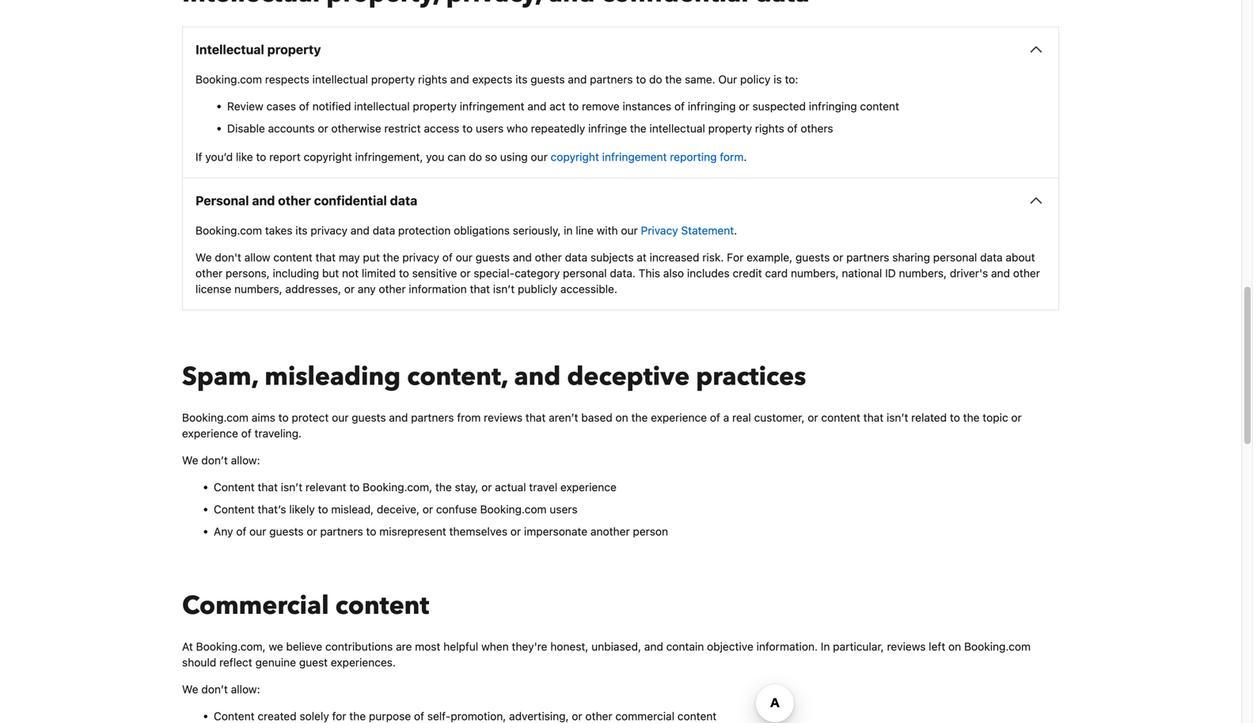 Task type: vqa. For each thing, say whether or not it's contained in the screenshot.
Boats
no



Task type: locate. For each thing, give the bounding box(es) containing it.
users up impersonate
[[550, 503, 578, 516]]

to up instances at the top of page
[[636, 73, 646, 86]]

0 vertical spatial we
[[196, 251, 212, 264]]

partners up national
[[846, 251, 889, 264]]

not
[[342, 267, 359, 280]]

that left related
[[863, 411, 884, 424]]

allow: down the traveling.
[[231, 454, 260, 467]]

about
[[1006, 251, 1035, 264]]

information.
[[757, 640, 818, 653]]

property up restrict
[[371, 73, 415, 86]]

we for spam, misleading content, and deceptive practices
[[182, 454, 198, 467]]

property inside dropdown button
[[267, 42, 321, 57]]

of left the traveling.
[[241, 427, 252, 440]]

personal
[[196, 193, 249, 208]]

allow: down reflect
[[231, 683, 260, 696]]

2 allow: from the top
[[231, 683, 260, 696]]

0 vertical spatial users
[[476, 122, 504, 135]]

2 copyright from the left
[[551, 150, 599, 163]]

when
[[481, 640, 509, 653]]

if
[[196, 150, 202, 163]]

otherwise
[[331, 122, 381, 135]]

numbers, down persons,
[[234, 283, 282, 296]]

in
[[564, 224, 573, 237]]

booking.com, up deceive,
[[363, 481, 432, 494]]

content inside intellectual property element
[[860, 100, 899, 113]]

0 horizontal spatial its
[[295, 224, 308, 237]]

or up national
[[833, 251, 843, 264]]

property up the form
[[708, 122, 752, 135]]

1 vertical spatial personal
[[563, 267, 607, 280]]

our down booking.com takes its privacy and data protection obligations seriously, in line with our privacy statement .
[[456, 251, 473, 264]]

3 content from the top
[[214, 710, 255, 723]]

left
[[929, 640, 945, 653]]

1 vertical spatial its
[[295, 224, 308, 237]]

1 horizontal spatial numbers,
[[791, 267, 839, 280]]

booking.com right left
[[964, 640, 1031, 653]]

including
[[273, 267, 319, 280]]

booking.com inside intellectual property element
[[196, 73, 262, 86]]

0 horizontal spatial infringing
[[688, 100, 736, 113]]

another
[[591, 525, 630, 538]]

content
[[860, 100, 899, 113], [273, 251, 313, 264], [821, 411, 860, 424], [335, 589, 429, 623], [678, 710, 717, 723]]

created
[[258, 710, 297, 723]]

our inside intellectual property element
[[531, 150, 548, 163]]

impersonate
[[524, 525, 588, 538]]

and down the about on the top right of the page
[[991, 267, 1010, 280]]

0 vertical spatial on
[[616, 411, 628, 424]]

other down the about on the top right of the page
[[1013, 267, 1040, 280]]

reviews right from
[[484, 411, 523, 424]]

guests up the act
[[531, 73, 565, 86]]

0 vertical spatial privacy
[[311, 224, 348, 237]]

that up but
[[316, 251, 336, 264]]

1 horizontal spatial personal
[[933, 251, 977, 264]]

instances
[[623, 100, 671, 113]]

0 horizontal spatial on
[[616, 411, 628, 424]]

.
[[744, 150, 747, 163], [734, 224, 737, 237]]

the
[[665, 73, 682, 86], [630, 122, 647, 135], [383, 251, 399, 264], [631, 411, 648, 424], [963, 411, 980, 424], [435, 481, 452, 494], [349, 710, 366, 723]]

booking.com inside booking.com aims to protect our guests and partners from reviews that aren't based on the experience of a real customer, or content that isn't related to the topic or experience of traveling.
[[182, 411, 249, 424]]

0 horizontal spatial users
[[476, 122, 504, 135]]

rights down suspected
[[755, 122, 784, 135]]

0 vertical spatial do
[[649, 73, 662, 86]]

experience
[[651, 411, 707, 424], [182, 427, 238, 440], [560, 481, 617, 494]]

customer,
[[754, 411, 805, 424]]

data inside dropdown button
[[390, 193, 417, 208]]

intellectual up the notified
[[312, 73, 368, 86]]

privacy
[[311, 224, 348, 237], [402, 251, 439, 264]]

2 vertical spatial isn't
[[281, 481, 303, 494]]

intellectual up restrict
[[354, 100, 410, 113]]

content for content that isn't relevant to booking.com, the stay, or actual travel experience
[[214, 481, 255, 494]]

1 vertical spatial privacy
[[402, 251, 439, 264]]

the left the topic
[[963, 411, 980, 424]]

don't down should on the left of the page
[[201, 683, 228, 696]]

2 horizontal spatial experience
[[651, 411, 707, 424]]

disable accounts or otherwise restrict access to users who repeatedly infringe the intellectual property rights of others
[[227, 122, 833, 135]]

0 vertical spatial rights
[[418, 73, 447, 86]]

to up the traveling.
[[278, 411, 289, 424]]

infringement down infringe on the top of the page
[[602, 150, 667, 163]]

1 horizontal spatial reviews
[[887, 640, 926, 653]]

1 infringing from the left
[[688, 100, 736, 113]]

1 we don't allow: from the top
[[182, 454, 260, 467]]

this
[[639, 267, 660, 280]]

special-
[[474, 267, 515, 280]]

infringement,
[[355, 150, 423, 163]]

2 horizontal spatial isn't
[[887, 411, 908, 424]]

booking.com respects intellectual property rights and expects its guests and partners to do the same. our policy is to:
[[196, 73, 798, 86]]

driver's
[[950, 267, 988, 280]]

guests inside intellectual property element
[[531, 73, 565, 86]]

0 horizontal spatial personal
[[563, 267, 607, 280]]

0 vertical spatial allow:
[[231, 454, 260, 467]]

we don't allow: for spam,
[[182, 454, 260, 467]]

that
[[316, 251, 336, 264], [470, 283, 490, 296], [526, 411, 546, 424], [863, 411, 884, 424], [258, 481, 278, 494]]

1 vertical spatial .
[[734, 224, 737, 237]]

for
[[727, 251, 744, 264]]

1 horizontal spatial rights
[[755, 122, 784, 135]]

our
[[718, 73, 737, 86]]

1 vertical spatial intellectual
[[354, 100, 410, 113]]

1 vertical spatial do
[[469, 150, 482, 163]]

the right put
[[383, 251, 399, 264]]

commercial
[[182, 589, 329, 623]]

our
[[531, 150, 548, 163], [621, 224, 638, 237], [456, 251, 473, 264], [332, 411, 349, 424], [249, 525, 266, 538]]

privacy up sensitive
[[402, 251, 439, 264]]

objective
[[707, 640, 754, 653]]

experiences.
[[331, 656, 396, 669]]

0 horizontal spatial booking.com,
[[196, 640, 266, 653]]

numbers, down sharing
[[899, 267, 947, 280]]

intellectual property element
[[196, 59, 1046, 165]]

we don't allow: down aims
[[182, 454, 260, 467]]

isn't
[[493, 283, 515, 296], [887, 411, 908, 424], [281, 481, 303, 494]]

0 vertical spatial we don't allow:
[[182, 454, 260, 467]]

1 vertical spatial rights
[[755, 122, 784, 135]]

rights up access
[[418, 73, 447, 86]]

our right protect
[[332, 411, 349, 424]]

booking.com, up reflect
[[196, 640, 266, 653]]

copyright down repeatedly on the left top
[[551, 150, 599, 163]]

personal and other confidential data
[[196, 193, 417, 208]]

. inside personal and other confidential data element
[[734, 224, 737, 237]]

don't
[[201, 454, 228, 467], [201, 683, 228, 696]]

its
[[515, 73, 528, 86], [295, 224, 308, 237]]

1 vertical spatial users
[[550, 503, 578, 516]]

1 vertical spatial don't
[[201, 683, 228, 696]]

0 horizontal spatial rights
[[418, 73, 447, 86]]

or
[[739, 100, 749, 113], [318, 122, 328, 135], [833, 251, 843, 264], [460, 267, 471, 280], [344, 283, 355, 296], [808, 411, 818, 424], [1011, 411, 1022, 424], [481, 481, 492, 494], [423, 503, 433, 516], [307, 525, 317, 538], [511, 525, 521, 538], [572, 710, 582, 723]]

privacy up may
[[311, 224, 348, 237]]

0 horizontal spatial copyright
[[304, 150, 352, 163]]

1 horizontal spatial privacy
[[402, 251, 439, 264]]

0 vertical spatial reviews
[[484, 411, 523, 424]]

the left same.
[[665, 73, 682, 86]]

booking.com up don't
[[196, 224, 262, 237]]

from
[[457, 411, 481, 424]]

0 horizontal spatial infringement
[[460, 100, 524, 113]]

allow: for spam,
[[231, 454, 260, 467]]

related
[[911, 411, 947, 424]]

isn't left related
[[887, 411, 908, 424]]

card
[[765, 267, 788, 280]]

numbers, right card
[[791, 267, 839, 280]]

2 don't from the top
[[201, 683, 228, 696]]

allow: for commercial
[[231, 683, 260, 696]]

its right expects
[[515, 73, 528, 86]]

1 horizontal spatial on
[[948, 640, 961, 653]]

infringing
[[688, 100, 736, 113], [809, 100, 857, 113]]

isn't inside the we don't allow content that may put the privacy of our guests and other data subjects at increased risk. for example, guests or partners sharing personal data about other persons, including but not limited to sensitive or special-category personal data. this also includes credit card numbers, national id numbers, driver's and other license numbers, addresses, or any other information that isn't publicly accessible.
[[493, 283, 515, 296]]

form
[[720, 150, 744, 163]]

infringing up others
[[809, 100, 857, 113]]

infringement down expects
[[460, 100, 524, 113]]

partners up remove
[[590, 73, 633, 86]]

if you'd like to report copyright infringement, you can do so using our copyright infringement reporting form .
[[196, 150, 747, 163]]

line
[[576, 224, 594, 237]]

deceive,
[[377, 503, 420, 516]]

or down policy
[[739, 100, 749, 113]]

topic
[[983, 411, 1008, 424]]

data down in
[[565, 251, 588, 264]]

. right reporting
[[744, 150, 747, 163]]

its inside personal and other confidential data element
[[295, 224, 308, 237]]

and up takes
[[252, 193, 275, 208]]

2 vertical spatial experience
[[560, 481, 617, 494]]

infringement
[[460, 100, 524, 113], [602, 150, 667, 163]]

1 vertical spatial experience
[[182, 427, 238, 440]]

1 vertical spatial reviews
[[887, 640, 926, 653]]

the down instances at the top of page
[[630, 122, 647, 135]]

our right the using on the top of the page
[[531, 150, 548, 163]]

. inside intellectual property element
[[744, 150, 747, 163]]

2 we don't allow: from the top
[[182, 683, 260, 696]]

persons,
[[226, 267, 270, 280]]

don't up any
[[201, 454, 228, 467]]

1 horizontal spatial its
[[515, 73, 528, 86]]

real
[[732, 411, 751, 424]]

particular,
[[833, 640, 884, 653]]

its inside intellectual property element
[[515, 73, 528, 86]]

1 content from the top
[[214, 481, 255, 494]]

we don't allow: down reflect
[[182, 683, 260, 696]]

1 vertical spatial isn't
[[887, 411, 908, 424]]

disable
[[227, 122, 265, 135]]

users inside intellectual property element
[[476, 122, 504, 135]]

our inside booking.com aims to protect our guests and partners from reviews that aren't based on the experience of a real customer, or content that isn't related to the topic or experience of traveling.
[[332, 411, 349, 424]]

who
[[507, 122, 528, 135]]

1 horizontal spatial isn't
[[493, 283, 515, 296]]

guests
[[531, 73, 565, 86], [476, 251, 510, 264], [796, 251, 830, 264], [352, 411, 386, 424], [269, 525, 304, 538]]

other
[[278, 193, 311, 208], [535, 251, 562, 264], [196, 267, 223, 280], [1013, 267, 1040, 280], [379, 283, 406, 296], [585, 710, 612, 723]]

commercial
[[615, 710, 675, 723]]

or right customer,
[[808, 411, 818, 424]]

personal and other confidential data element
[[196, 210, 1046, 297]]

1 don't from the top
[[201, 454, 228, 467]]

reviews
[[484, 411, 523, 424], [887, 640, 926, 653]]

or right stay,
[[481, 481, 492, 494]]

any of our guests or partners to misrepresent themselves or impersonate another person
[[214, 525, 668, 538]]

2 vertical spatial content
[[214, 710, 255, 723]]

0 vertical spatial don't
[[201, 454, 228, 467]]

1 vertical spatial content
[[214, 503, 255, 516]]

license
[[196, 283, 231, 296]]

experience down spam,
[[182, 427, 238, 440]]

1 horizontal spatial booking.com,
[[363, 481, 432, 494]]

0 horizontal spatial reviews
[[484, 411, 523, 424]]

is
[[774, 73, 782, 86]]

property up access
[[413, 100, 457, 113]]

data
[[390, 193, 417, 208], [373, 224, 395, 237], [565, 251, 588, 264], [980, 251, 1003, 264]]

on
[[616, 411, 628, 424], [948, 640, 961, 653]]

1 vertical spatial booking.com,
[[196, 640, 266, 653]]

1 allow: from the top
[[231, 454, 260, 467]]

to down the mislead,
[[366, 525, 376, 538]]

and left the act
[[527, 100, 547, 113]]

0 horizontal spatial .
[[734, 224, 737, 237]]

to right the limited
[[399, 267, 409, 280]]

0 vertical spatial its
[[515, 73, 528, 86]]

1 vertical spatial we
[[182, 454, 198, 467]]

booking.com for booking.com aims to protect our guests and partners from reviews that aren't based on the experience of a real customer, or content that isn't related to the topic or experience of traveling.
[[182, 411, 249, 424]]

do left so
[[469, 150, 482, 163]]

booking.com inside personal and other confidential data element
[[196, 224, 262, 237]]

booking.com, inside at booking.com, we believe contributions are most helpful when they're honest, unbiased, and contain objective information. in particular, reviews left on booking.com should reflect genuine guest experiences.
[[196, 640, 266, 653]]

0 horizontal spatial numbers,
[[234, 283, 282, 296]]

content for content created solely for the purpose of self-promotion, advertising, or other commercial content
[[214, 710, 255, 723]]

guests inside booking.com aims to protect our guests and partners from reviews that aren't based on the experience of a real customer, or content that isn't related to the topic or experience of traveling.
[[352, 411, 386, 424]]

reviews inside at booking.com, we believe contributions are most helpful when they're honest, unbiased, and contain objective information. in particular, reviews left on booking.com should reflect genuine guest experiences.
[[887, 640, 926, 653]]

reviews inside booking.com aims to protect our guests and partners from reviews that aren't based on the experience of a real customer, or content that isn't related to the topic or experience of traveling.
[[484, 411, 523, 424]]

booking.com down "actual"
[[480, 503, 547, 516]]

2 content from the top
[[214, 503, 255, 516]]

copyright down otherwise
[[304, 150, 352, 163]]

we don't allow: for commercial
[[182, 683, 260, 696]]

reviews left left
[[887, 640, 926, 653]]

any
[[214, 525, 233, 538]]

deceptive
[[567, 360, 690, 394]]

1 horizontal spatial .
[[744, 150, 747, 163]]

partners down the mislead,
[[320, 525, 363, 538]]

of up sensitive
[[442, 251, 453, 264]]

privacy
[[641, 224, 678, 237]]

of right any
[[236, 525, 246, 538]]

personal up the accessible.
[[563, 267, 607, 280]]

other up category
[[535, 251, 562, 264]]

1 vertical spatial on
[[948, 640, 961, 653]]

misleading
[[265, 360, 401, 394]]

1 horizontal spatial copyright
[[551, 150, 599, 163]]

0 vertical spatial content
[[214, 481, 255, 494]]

experience right travel
[[560, 481, 617, 494]]

intellectual
[[196, 42, 264, 57]]

our right the with
[[621, 224, 638, 237]]

of left "self-"
[[414, 710, 424, 723]]

1 vertical spatial we don't allow:
[[182, 683, 260, 696]]

so
[[485, 150, 497, 163]]

isn't down special-
[[493, 283, 515, 296]]

but
[[322, 267, 339, 280]]

on inside at booking.com, we believe contributions are most helpful when they're honest, unbiased, and contain objective information. in particular, reviews left on booking.com should reflect genuine guest experiences.
[[948, 640, 961, 653]]

1 vertical spatial allow:
[[231, 683, 260, 696]]

should
[[182, 656, 216, 669]]

0 vertical spatial .
[[744, 150, 747, 163]]

1 horizontal spatial do
[[649, 73, 662, 86]]

2 vertical spatial we
[[182, 683, 198, 696]]

likely
[[289, 503, 315, 516]]

that's
[[258, 503, 286, 516]]

don't for spam,
[[201, 454, 228, 467]]

infringe
[[588, 122, 627, 135]]

to:
[[785, 73, 798, 86]]

1 horizontal spatial infringing
[[809, 100, 857, 113]]

property
[[267, 42, 321, 57], [371, 73, 415, 86], [413, 100, 457, 113], [708, 122, 752, 135]]

solely
[[300, 710, 329, 723]]

content that's likely to mislead, deceive, or confuse booking.com users
[[214, 503, 578, 516]]

we don't allow content that may put the privacy of our guests and other data subjects at increased risk. for example, guests or partners sharing personal data about other persons, including but not limited to sensitive or special-category personal data. this also includes credit card numbers, national id numbers, driver's and other license numbers, addresses, or any other information that isn't publicly accessible.
[[196, 251, 1040, 296]]

0 vertical spatial isn't
[[493, 283, 515, 296]]

intellectual up reporting
[[650, 122, 705, 135]]

1 horizontal spatial infringement
[[602, 150, 667, 163]]

0 vertical spatial personal
[[933, 251, 977, 264]]

0 horizontal spatial isn't
[[281, 481, 303, 494]]

1 horizontal spatial experience
[[560, 481, 617, 494]]

or right the themselves
[[511, 525, 521, 538]]

data up protection
[[390, 193, 417, 208]]



Task type: describe. For each thing, give the bounding box(es) containing it.
and up category
[[513, 251, 532, 264]]

or down the notified
[[318, 122, 328, 135]]

at
[[182, 640, 193, 653]]

helpful
[[443, 640, 478, 653]]

isn't inside booking.com aims to protect our guests and partners from reviews that aren't based on the experience of a real customer, or content that isn't related to the topic or experience of traveling.
[[887, 411, 908, 424]]

promotion,
[[451, 710, 506, 723]]

booking.com inside at booking.com, we believe contributions are most helpful when they're honest, unbiased, and contain objective information. in particular, reviews left on booking.com should reflect genuine guest experiences.
[[964, 640, 1031, 653]]

confuse
[[436, 503, 477, 516]]

of right cases
[[299, 100, 309, 113]]

they're
[[512, 640, 547, 653]]

0 vertical spatial infringement
[[460, 100, 524, 113]]

limited
[[362, 267, 396, 280]]

the inside the we don't allow content that may put the privacy of our guests and other data subjects at increased risk. for example, guests or partners sharing personal data about other persons, including but not limited to sensitive or special-category personal data. this also includes credit card numbers, national id numbers, driver's and other license numbers, addresses, or any other information that isn't publicly accessible.
[[383, 251, 399, 264]]

of left others
[[787, 122, 798, 135]]

stay,
[[455, 481, 478, 494]]

to right likely
[[318, 503, 328, 516]]

privacy inside the we don't allow content that may put the privacy of our guests and other data subjects at increased risk. for example, guests or partners sharing personal data about other persons, including but not limited to sensitive or special-category personal data. this also includes credit card numbers, national id numbers, driver's and other license numbers, addresses, or any other information that isn't publicly accessible.
[[402, 251, 439, 264]]

of left a
[[710, 411, 720, 424]]

self-
[[427, 710, 451, 723]]

using
[[500, 150, 528, 163]]

and inside at booking.com, we believe contributions are most helpful when they're honest, unbiased, and contain objective information. in particular, reviews left on booking.com should reflect genuine guest experiences.
[[644, 640, 663, 653]]

or right advertising,
[[572, 710, 582, 723]]

increased
[[650, 251, 699, 264]]

accounts
[[268, 122, 315, 135]]

0 horizontal spatial do
[[469, 150, 482, 163]]

put
[[363, 251, 380, 264]]

or down content that isn't relevant to booking.com, the stay, or actual travel experience
[[423, 503, 433, 516]]

that down special-
[[470, 283, 490, 296]]

don't
[[215, 251, 241, 264]]

other left commercial
[[585, 710, 612, 723]]

at booking.com, we believe contributions are most helpful when they're honest, unbiased, and contain objective information. in particular, reviews left on booking.com should reflect genuine guest experiences.
[[182, 640, 1031, 669]]

1 horizontal spatial users
[[550, 503, 578, 516]]

0 vertical spatial booking.com,
[[363, 481, 432, 494]]

0 vertical spatial experience
[[651, 411, 707, 424]]

partners inside the we don't allow content that may put the privacy of our guests and other data subjects at increased risk. for example, guests or partners sharing personal data about other persons, including but not limited to sensitive or special-category personal data. this also includes credit card numbers, national id numbers, driver's and other license numbers, addresses, or any other information that isn't publicly accessible.
[[846, 251, 889, 264]]

content inside the we don't allow content that may put the privacy of our guests and other data subjects at increased risk. for example, guests or partners sharing personal data about other persons, including but not limited to sensitive or special-category personal data. this also includes credit card numbers, national id numbers, driver's and other license numbers, addresses, or any other information that isn't publicly accessible.
[[273, 251, 313, 264]]

that left aren't
[[526, 411, 546, 424]]

most
[[415, 640, 440, 653]]

to right the act
[[569, 100, 579, 113]]

or left special-
[[460, 267, 471, 280]]

we for commercial content
[[182, 683, 198, 696]]

protect
[[292, 411, 329, 424]]

to inside the we don't allow content that may put the privacy of our guests and other data subjects at increased risk. for example, guests or partners sharing personal data about other persons, including but not limited to sensitive or special-category personal data. this also includes credit card numbers, national id numbers, driver's and other license numbers, addresses, or any other information that isn't publicly accessible.
[[399, 267, 409, 280]]

advertising,
[[509, 710, 569, 723]]

booking.com for booking.com respects intellectual property rights and expects its guests and partners to do the same. our policy is to:
[[196, 73, 262, 86]]

seriously,
[[513, 224, 561, 237]]

at
[[637, 251, 647, 264]]

personal and other confidential data button
[[196, 191, 1046, 210]]

or right the topic
[[1011, 411, 1022, 424]]

to up the mislead,
[[349, 481, 360, 494]]

content inside booking.com aims to protect our guests and partners from reviews that aren't based on the experience of a real customer, or content that isn't related to the topic or experience of traveling.
[[821, 411, 860, 424]]

unbiased,
[[591, 640, 641, 653]]

other down the limited
[[379, 283, 406, 296]]

the down deceptive
[[631, 411, 648, 424]]

travel
[[529, 481, 557, 494]]

risk.
[[702, 251, 724, 264]]

confidential
[[314, 193, 387, 208]]

national
[[842, 267, 882, 280]]

others
[[801, 122, 833, 135]]

privacy statement link
[[641, 224, 734, 237]]

2 horizontal spatial numbers,
[[899, 267, 947, 280]]

credit
[[733, 267, 762, 280]]

access
[[424, 122, 459, 135]]

data up put
[[373, 224, 395, 237]]

and inside booking.com aims to protect our guests and partners from reviews that aren't based on the experience of a real customer, or content that isn't related to the topic or experience of traveling.
[[389, 411, 408, 424]]

and up may
[[351, 224, 370, 237]]

purpose
[[369, 710, 411, 723]]

traveling.
[[255, 427, 302, 440]]

you
[[426, 150, 445, 163]]

don't for commercial
[[201, 683, 228, 696]]

review cases of notified intellectual property infringement and act to remove instances of infringing or suspected infringing content
[[227, 100, 899, 113]]

obligations
[[454, 224, 510, 237]]

other inside dropdown button
[[278, 193, 311, 208]]

our down that's
[[249, 525, 266, 538]]

suspected
[[752, 100, 806, 113]]

also
[[663, 267, 684, 280]]

addresses,
[[285, 283, 341, 296]]

remove
[[582, 100, 620, 113]]

id
[[885, 267, 896, 280]]

are
[[396, 640, 412, 653]]

person
[[633, 525, 668, 538]]

and up the review cases of notified intellectual property infringement and act to remove instances of infringing or suspected infringing content
[[568, 73, 587, 86]]

the right for
[[349, 710, 366, 723]]

honest,
[[550, 640, 589, 653]]

you'd
[[205, 150, 233, 163]]

our inside the we don't allow content that may put the privacy of our guests and other data subjects at increased risk. for example, guests or partners sharing personal data about other persons, including but not limited to sensitive or special-category personal data. this also includes credit card numbers, national id numbers, driver's and other license numbers, addresses, or any other information that isn't publicly accessible.
[[456, 251, 473, 264]]

notified
[[312, 100, 351, 113]]

0 horizontal spatial privacy
[[311, 224, 348, 237]]

any
[[358, 283, 376, 296]]

partners inside intellectual property element
[[590, 73, 633, 86]]

practices
[[696, 360, 806, 394]]

to right 'like'
[[256, 150, 266, 163]]

based
[[581, 411, 613, 424]]

accessible.
[[560, 283, 617, 296]]

copyright infringement reporting form link
[[551, 150, 744, 163]]

0 vertical spatial intellectual
[[312, 73, 368, 86]]

to right related
[[950, 411, 960, 424]]

other up license
[[196, 267, 223, 280]]

sensitive
[[412, 267, 457, 280]]

and up aren't
[[514, 360, 561, 394]]

data up the driver's
[[980, 251, 1003, 264]]

on inside booking.com aims to protect our guests and partners from reviews that aren't based on the experience of a real customer, or content that isn't related to the topic or experience of traveling.
[[616, 411, 628, 424]]

review
[[227, 100, 263, 113]]

of right instances at the top of page
[[674, 100, 685, 113]]

guests right example,
[[796, 251, 830, 264]]

example,
[[747, 251, 793, 264]]

that up that's
[[258, 481, 278, 494]]

0 horizontal spatial experience
[[182, 427, 238, 440]]

guests up special-
[[476, 251, 510, 264]]

like
[[236, 150, 253, 163]]

actual
[[495, 481, 526, 494]]

same.
[[685, 73, 715, 86]]

of inside the we don't allow content that may put the privacy of our guests and other data subjects at increased risk. for example, guests or partners sharing personal data about other persons, including but not limited to sensitive or special-category personal data. this also includes credit card numbers, national id numbers, driver's and other license numbers, addresses, or any other information that isn't publicly accessible.
[[442, 251, 453, 264]]

booking.com for booking.com takes its privacy and data protection obligations seriously, in line with our privacy statement .
[[196, 224, 262, 237]]

or down not
[[344, 283, 355, 296]]

2 vertical spatial intellectual
[[650, 122, 705, 135]]

a
[[723, 411, 729, 424]]

1 copyright from the left
[[304, 150, 352, 163]]

to right access
[[462, 122, 473, 135]]

2 infringing from the left
[[809, 100, 857, 113]]

or down likely
[[307, 525, 317, 538]]

we
[[269, 640, 283, 653]]

reporting
[[670, 150, 717, 163]]

the left stay,
[[435, 481, 452, 494]]

partners inside booking.com aims to protect our guests and partners from reviews that aren't based on the experience of a real customer, or content that isn't related to the topic or experience of traveling.
[[411, 411, 454, 424]]

content,
[[407, 360, 508, 394]]

and inside personal and other confidential data dropdown button
[[252, 193, 275, 208]]

content created solely for the purpose of self-promotion, advertising, or other commercial content
[[214, 710, 717, 723]]

1 vertical spatial infringement
[[602, 150, 667, 163]]

booking.com aims to protect our guests and partners from reviews that aren't based on the experience of a real customer, or content that isn't related to the topic or experience of traveling.
[[182, 411, 1022, 440]]

in
[[821, 640, 830, 653]]

contributions
[[325, 640, 393, 653]]

report
[[269, 150, 301, 163]]

content that isn't relevant to booking.com, the stay, or actual travel experience
[[214, 481, 617, 494]]

content for content that's likely to mislead, deceive, or confuse booking.com users
[[214, 503, 255, 516]]

information
[[409, 283, 467, 296]]

statement
[[681, 224, 734, 237]]

booking.com takes its privacy and data protection obligations seriously, in line with our privacy statement .
[[196, 224, 737, 237]]

guests down that's
[[269, 525, 304, 538]]

spam,
[[182, 360, 258, 394]]

expects
[[472, 73, 512, 86]]

can
[[448, 150, 466, 163]]

we inside the we don't allow content that may put the privacy of our guests and other data subjects at increased risk. for example, guests or partners sharing personal data about other persons, including but not limited to sensitive or special-category personal data. this also includes credit card numbers, national id numbers, driver's and other license numbers, addresses, or any other information that isn't publicly accessible.
[[196, 251, 212, 264]]

and left expects
[[450, 73, 469, 86]]



